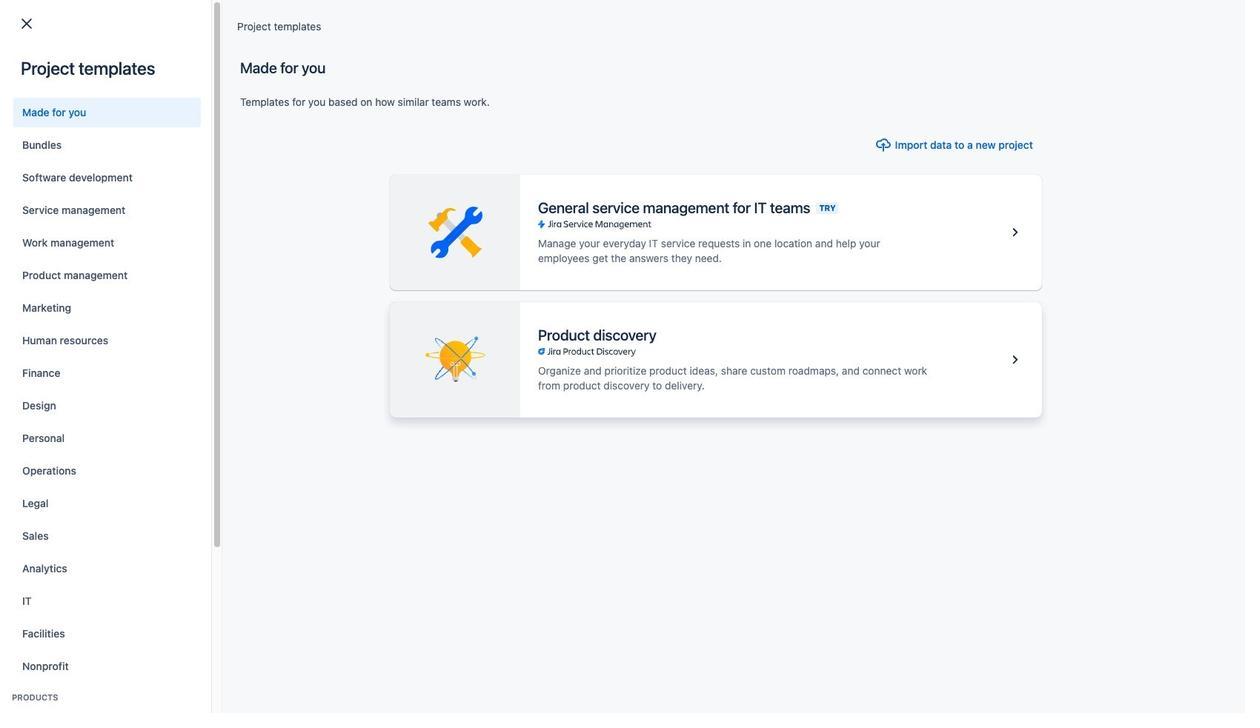 Task type: locate. For each thing, give the bounding box(es) containing it.
1 horizontal spatial list item
[[228, 0, 286, 41]]

list
[[153, 0, 873, 41]]

Search Projects text field
[[31, 105, 176, 126]]

2 horizontal spatial list item
[[292, 0, 340, 41]]

jira product discovery image
[[538, 346, 636, 358], [538, 346, 636, 358]]

next image
[[79, 226, 97, 244]]

general service management for it teams image
[[1007, 224, 1024, 242]]

previous image
[[33, 226, 50, 244]]

0 horizontal spatial list item
[[156, 0, 222, 41]]

2 list item from the left
[[228, 0, 286, 41]]

jira service management image
[[538, 219, 651, 231], [538, 219, 651, 231]]

clear image
[[317, 110, 329, 122]]

banner
[[0, 0, 1245, 42]]

list item
[[156, 0, 222, 41], [228, 0, 286, 41], [292, 0, 340, 41]]



Task type: describe. For each thing, give the bounding box(es) containing it.
1 list item from the left
[[156, 0, 222, 41]]

Search field
[[964, 9, 1112, 32]]

product discovery image
[[1007, 351, 1024, 369]]

star my kanban project image
[[37, 178, 55, 195]]

back to projects image
[[18, 15, 36, 33]]

3 list item from the left
[[292, 0, 340, 41]]

primary element
[[9, 0, 873, 41]]



Task type: vqa. For each thing, say whether or not it's contained in the screenshot.
Sidebar element
no



